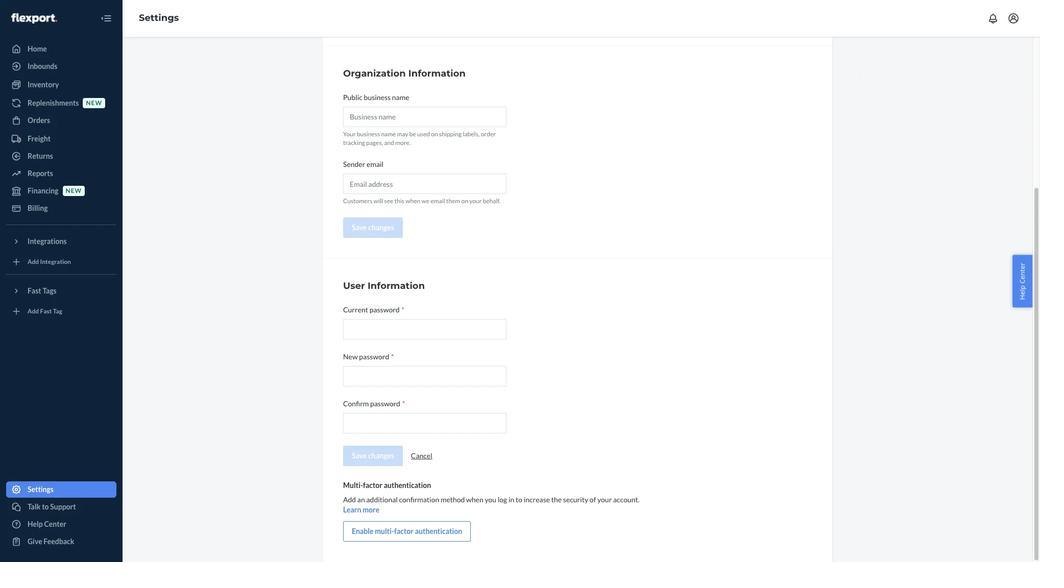 Task type: vqa. For each thing, say whether or not it's contained in the screenshot.
the Video Thumbnail
no



Task type: describe. For each thing, give the bounding box(es) containing it.
reports link
[[6, 166, 117, 182]]

talk to support button
[[6, 499, 117, 516]]

integration
[[40, 258, 71, 266]]

2 changes from the top
[[368, 452, 394, 461]]

1 vertical spatial settings link
[[6, 482, 117, 498]]

help inside button
[[1019, 285, 1028, 300]]

home
[[28, 44, 47, 53]]

2 save changes from the top
[[352, 452, 394, 461]]

inventory link
[[6, 77, 117, 93]]

will
[[374, 197, 383, 205]]

tags
[[43, 287, 57, 295]]

public
[[343, 93, 363, 102]]

0 horizontal spatial center
[[44, 520, 66, 529]]

account.
[[614, 496, 640, 505]]

1 vertical spatial settings
[[28, 485, 54, 494]]

new
[[343, 353, 358, 361]]

learn
[[343, 506, 361, 515]]

multi-factor authentication
[[343, 482, 431, 490]]

add fast tag
[[28, 308, 62, 315]]

give feedback button
[[6, 534, 117, 550]]

freight link
[[6, 131, 117, 147]]

fast tags
[[28, 287, 57, 295]]

behalf.
[[483, 197, 501, 205]]

billing link
[[6, 200, 117, 217]]

tag
[[53, 308, 62, 315]]

1 save changes from the top
[[352, 224, 394, 232]]

add for add fast tag
[[28, 308, 39, 315]]

current
[[343, 306, 368, 314]]

confirm password *
[[343, 400, 405, 408]]

add integration
[[28, 258, 71, 266]]

inventory
[[28, 80, 59, 89]]

be
[[410, 130, 416, 138]]

see
[[384, 197, 394, 205]]

sender
[[343, 160, 366, 169]]

shipping
[[439, 130, 462, 138]]

0 horizontal spatial email
[[367, 160, 384, 169]]

Email address text field
[[343, 174, 507, 194]]

current password *
[[343, 306, 405, 314]]

business for public
[[364, 93, 391, 102]]

1 save changes button from the top
[[343, 218, 403, 238]]

may
[[397, 130, 409, 138]]

add an additional confirmation method when you log in to increase the security of your account. learn more
[[343, 496, 640, 515]]

factor inside button
[[394, 528, 414, 536]]

labels,
[[463, 130, 480, 138]]

new for financing
[[66, 187, 82, 195]]

information for user information
[[368, 281, 425, 292]]

you
[[485, 496, 497, 505]]

0 vertical spatial settings
[[139, 12, 179, 24]]

user
[[343, 281, 365, 292]]

1 vertical spatial help
[[28, 520, 43, 529]]

reports
[[28, 169, 53, 178]]

more
[[363, 506, 380, 515]]

replenishments
[[28, 99, 79, 107]]

billing
[[28, 204, 48, 213]]

increase
[[524, 496, 550, 505]]

public business name
[[343, 93, 410, 102]]

confirm
[[343, 400, 369, 408]]

organization
[[343, 68, 406, 79]]

business for your
[[357, 130, 380, 138]]

information for organization information
[[409, 68, 466, 79]]

more.
[[396, 139, 411, 147]]

your
[[343, 130, 356, 138]]

in
[[509, 496, 515, 505]]

* for confirm password *
[[402, 400, 405, 408]]

cancel
[[411, 452, 433, 461]]

log
[[498, 496, 507, 505]]

1 vertical spatial fast
[[40, 308, 52, 315]]

give feedback
[[28, 538, 74, 546]]

inbounds
[[28, 62, 57, 71]]

enable multi-factor authentication
[[352, 528, 463, 536]]

customers will see this when we email them on your behalf.
[[343, 197, 501, 205]]

integrations button
[[6, 234, 117, 250]]

sender email
[[343, 160, 384, 169]]

inbounds link
[[6, 58, 117, 75]]

cancel button
[[411, 446, 433, 467]]

we
[[422, 197, 430, 205]]

0 vertical spatial settings link
[[139, 12, 179, 24]]

save for 2nd save changes button from the top
[[352, 452, 367, 461]]

orders link
[[6, 112, 117, 129]]

help center button
[[1013, 255, 1033, 308]]

freight
[[28, 134, 51, 143]]

method
[[441, 496, 465, 505]]

open account menu image
[[1008, 12, 1020, 25]]

of
[[590, 496, 596, 505]]

support
[[50, 503, 76, 511]]

user information
[[343, 281, 425, 292]]

add fast tag link
[[6, 304, 117, 320]]

enable
[[352, 528, 374, 536]]

password for confirm password
[[370, 400, 401, 408]]

tracking
[[343, 139, 365, 147]]

the
[[552, 496, 562, 505]]

1 vertical spatial email
[[431, 197, 445, 205]]

close navigation image
[[100, 12, 112, 25]]



Task type: locate. For each thing, give the bounding box(es) containing it.
factor
[[363, 482, 383, 490], [394, 528, 414, 536]]

enable multi-factor authentication button
[[343, 522, 471, 542]]

1 vertical spatial your
[[598, 496, 612, 505]]

settings link
[[139, 12, 179, 24], [6, 482, 117, 498]]

1 horizontal spatial on
[[462, 197, 469, 205]]

1 vertical spatial on
[[462, 197, 469, 205]]

business inside your business name may be used on shipping labels, order tracking pages, and more.
[[357, 130, 380, 138]]

0 vertical spatial fast
[[28, 287, 41, 295]]

this
[[395, 197, 405, 205]]

* for new password *
[[391, 353, 394, 361]]

1 vertical spatial name
[[381, 130, 396, 138]]

your left behalf.
[[470, 197, 482, 205]]

your business name may be used on shipping labels, order tracking pages, and more.
[[343, 130, 496, 147]]

returns link
[[6, 148, 117, 165]]

name inside your business name may be used on shipping labels, order tracking pages, and more.
[[381, 130, 396, 138]]

0 vertical spatial help center
[[1019, 263, 1028, 300]]

add
[[28, 258, 39, 266], [28, 308, 39, 315], [343, 496, 356, 505]]

2 vertical spatial password
[[370, 400, 401, 408]]

authentication down method
[[415, 528, 463, 536]]

save down customers
[[352, 224, 367, 232]]

2 vertical spatial *
[[402, 400, 405, 408]]

fast left tag
[[40, 308, 52, 315]]

home link
[[6, 41, 117, 57]]

fast
[[28, 287, 41, 295], [40, 308, 52, 315]]

your
[[470, 197, 482, 205], [598, 496, 612, 505]]

business
[[364, 93, 391, 102], [357, 130, 380, 138]]

on
[[431, 130, 438, 138], [462, 197, 469, 205]]

factor up the additional
[[363, 482, 383, 490]]

1 horizontal spatial settings
[[139, 12, 179, 24]]

name
[[392, 93, 410, 102], [381, 130, 396, 138]]

0 horizontal spatial when
[[406, 197, 421, 205]]

add for add an additional confirmation method when you log in to increase the security of your account. learn more
[[343, 496, 356, 505]]

name for public business name
[[392, 93, 410, 102]]

1 horizontal spatial factor
[[394, 528, 414, 536]]

0 vertical spatial add
[[28, 258, 39, 266]]

help center
[[1019, 263, 1028, 300], [28, 520, 66, 529]]

save changes down will
[[352, 224, 394, 232]]

when inside add an additional confirmation method when you log in to increase the security of your account. learn more
[[467, 496, 484, 505]]

1 vertical spatial center
[[44, 520, 66, 529]]

feedback
[[44, 538, 74, 546]]

add for add integration
[[28, 258, 39, 266]]

1 horizontal spatial new
[[86, 99, 102, 107]]

order
[[481, 130, 496, 138]]

to
[[516, 496, 523, 505], [42, 503, 49, 511]]

0 horizontal spatial to
[[42, 503, 49, 511]]

organization information
[[343, 68, 466, 79]]

1 vertical spatial changes
[[368, 452, 394, 461]]

0 vertical spatial name
[[392, 93, 410, 102]]

0 vertical spatial when
[[406, 197, 421, 205]]

1 vertical spatial business
[[357, 130, 380, 138]]

save changes up multi-factor authentication
[[352, 452, 394, 461]]

* right new
[[391, 353, 394, 361]]

0 vertical spatial new
[[86, 99, 102, 107]]

new down reports 'link'
[[66, 187, 82, 195]]

flexport logo image
[[11, 13, 57, 23]]

settings
[[139, 12, 179, 24], [28, 485, 54, 494]]

changes up multi-factor authentication
[[368, 452, 394, 461]]

returns
[[28, 152, 53, 160]]

save up multi-
[[352, 452, 367, 461]]

used
[[418, 130, 430, 138]]

0 vertical spatial business
[[364, 93, 391, 102]]

0 horizontal spatial help
[[28, 520, 43, 529]]

0 vertical spatial help
[[1019, 285, 1028, 300]]

1 horizontal spatial help center
[[1019, 263, 1028, 300]]

to right talk
[[42, 503, 49, 511]]

1 vertical spatial save changes
[[352, 452, 394, 461]]

1 vertical spatial add
[[28, 308, 39, 315]]

email right sender
[[367, 160, 384, 169]]

0 horizontal spatial settings
[[28, 485, 54, 494]]

on right used on the top
[[431, 130, 438, 138]]

name up and
[[381, 130, 396, 138]]

new password *
[[343, 353, 394, 361]]

2 vertical spatial add
[[343, 496, 356, 505]]

1 vertical spatial factor
[[394, 528, 414, 536]]

1 horizontal spatial center
[[1019, 263, 1028, 284]]

fast tags button
[[6, 283, 117, 299]]

your right of
[[598, 496, 612, 505]]

0 vertical spatial save
[[352, 224, 367, 232]]

0 vertical spatial authentication
[[384, 482, 431, 490]]

add up learn
[[343, 496, 356, 505]]

0 vertical spatial save changes button
[[343, 218, 403, 238]]

talk to support
[[28, 503, 76, 511]]

give
[[28, 538, 42, 546]]

password down user information
[[370, 306, 400, 314]]

0 vertical spatial *
[[402, 306, 405, 314]]

1 vertical spatial *
[[391, 353, 394, 361]]

0 horizontal spatial help center
[[28, 520, 66, 529]]

financing
[[28, 187, 59, 195]]

password right new
[[359, 353, 390, 361]]

center inside button
[[1019, 263, 1028, 284]]

0 vertical spatial email
[[367, 160, 384, 169]]

0 horizontal spatial factor
[[363, 482, 383, 490]]

1 horizontal spatial when
[[467, 496, 484, 505]]

0 horizontal spatial on
[[431, 130, 438, 138]]

add down fast tags
[[28, 308, 39, 315]]

Business name text field
[[343, 107, 507, 127]]

additional
[[367, 496, 398, 505]]

0 vertical spatial save changes
[[352, 224, 394, 232]]

business down the "organization"
[[364, 93, 391, 102]]

add left the 'integration'
[[28, 258, 39, 266]]

0 vertical spatial your
[[470, 197, 482, 205]]

save changes button down will
[[343, 218, 403, 238]]

fast left the tags
[[28, 287, 41, 295]]

to inside add an additional confirmation method when you log in to increase the security of your account. learn more
[[516, 496, 523, 505]]

integrations
[[28, 237, 67, 246]]

1 vertical spatial save changes button
[[343, 446, 403, 467]]

1 changes from the top
[[368, 224, 394, 232]]

email right we
[[431, 197, 445, 205]]

1 save from the top
[[352, 224, 367, 232]]

new for replenishments
[[86, 99, 102, 107]]

0 vertical spatial center
[[1019, 263, 1028, 284]]

1 vertical spatial information
[[368, 281, 425, 292]]

0 vertical spatial factor
[[363, 482, 383, 490]]

when left "you"
[[467, 496, 484, 505]]

customers
[[343, 197, 373, 205]]

name down organization information
[[392, 93, 410, 102]]

add integration link
[[6, 254, 117, 270]]

authentication
[[384, 482, 431, 490], [415, 528, 463, 536]]

save changes button
[[343, 218, 403, 238], [343, 446, 403, 467]]

open notifications image
[[988, 12, 1000, 25]]

when
[[406, 197, 421, 205], [467, 496, 484, 505]]

password right the confirm
[[370, 400, 401, 408]]

to inside button
[[42, 503, 49, 511]]

1 vertical spatial new
[[66, 187, 82, 195]]

authentication inside button
[[415, 528, 463, 536]]

0 vertical spatial password
[[370, 306, 400, 314]]

on right 'them'
[[462, 197, 469, 205]]

0 vertical spatial information
[[409, 68, 466, 79]]

information up current password *
[[368, 281, 425, 292]]

business up the pages,
[[357, 130, 380, 138]]

when left we
[[406, 197, 421, 205]]

1 vertical spatial password
[[359, 353, 390, 361]]

center
[[1019, 263, 1028, 284], [44, 520, 66, 529]]

orders
[[28, 116, 50, 125]]

information
[[409, 68, 466, 79], [368, 281, 425, 292]]

an
[[358, 496, 365, 505]]

information up business name text box
[[409, 68, 466, 79]]

learn more button
[[343, 506, 380, 516]]

new up orders link
[[86, 99, 102, 107]]

1 vertical spatial help center
[[28, 520, 66, 529]]

on inside your business name may be used on shipping labels, order tracking pages, and more.
[[431, 130, 438, 138]]

security
[[564, 496, 589, 505]]

talk
[[28, 503, 41, 511]]

save changes button up multi-factor authentication
[[343, 446, 403, 467]]

* right the confirm
[[402, 400, 405, 408]]

fast inside dropdown button
[[28, 287, 41, 295]]

help
[[1019, 285, 1028, 300], [28, 520, 43, 529]]

save for 2nd save changes button from the bottom
[[352, 224, 367, 232]]

pages,
[[366, 139, 383, 147]]

1 vertical spatial when
[[467, 496, 484, 505]]

2 save from the top
[[352, 452, 367, 461]]

your inside add an additional confirmation method when you log in to increase the security of your account. learn more
[[598, 496, 612, 505]]

password for new password
[[359, 353, 390, 361]]

password for current password
[[370, 306, 400, 314]]

0 horizontal spatial settings link
[[6, 482, 117, 498]]

0 vertical spatial on
[[431, 130, 438, 138]]

1 vertical spatial save
[[352, 452, 367, 461]]

multi-
[[343, 482, 363, 490]]

authentication up confirmation
[[384, 482, 431, 490]]

help center inside button
[[1019, 263, 1028, 300]]

1 horizontal spatial settings link
[[139, 12, 179, 24]]

1 horizontal spatial help
[[1019, 285, 1028, 300]]

and
[[384, 139, 394, 147]]

* for current password *
[[402, 306, 405, 314]]

0 horizontal spatial new
[[66, 187, 82, 195]]

changes down will
[[368, 224, 394, 232]]

add inside add an additional confirmation method when you log in to increase the security of your account. learn more
[[343, 496, 356, 505]]

them
[[447, 197, 461, 205]]

0 horizontal spatial your
[[470, 197, 482, 205]]

help center link
[[6, 517, 117, 533]]

1 vertical spatial authentication
[[415, 528, 463, 536]]

1 horizontal spatial email
[[431, 197, 445, 205]]

confirmation
[[399, 496, 440, 505]]

factor down confirmation
[[394, 528, 414, 536]]

1 horizontal spatial your
[[598, 496, 612, 505]]

multi-
[[375, 528, 394, 536]]

* down user information
[[402, 306, 405, 314]]

to right in
[[516, 496, 523, 505]]

email
[[367, 160, 384, 169], [431, 197, 445, 205]]

changes
[[368, 224, 394, 232], [368, 452, 394, 461]]

2 save changes button from the top
[[343, 446, 403, 467]]

None password field
[[343, 320, 507, 340], [343, 367, 507, 387], [343, 414, 507, 434], [343, 320, 507, 340], [343, 367, 507, 387], [343, 414, 507, 434]]

0 vertical spatial changes
[[368, 224, 394, 232]]

name for your business name may be used on shipping labels, order tracking pages, and more.
[[381, 130, 396, 138]]

1 horizontal spatial to
[[516, 496, 523, 505]]



